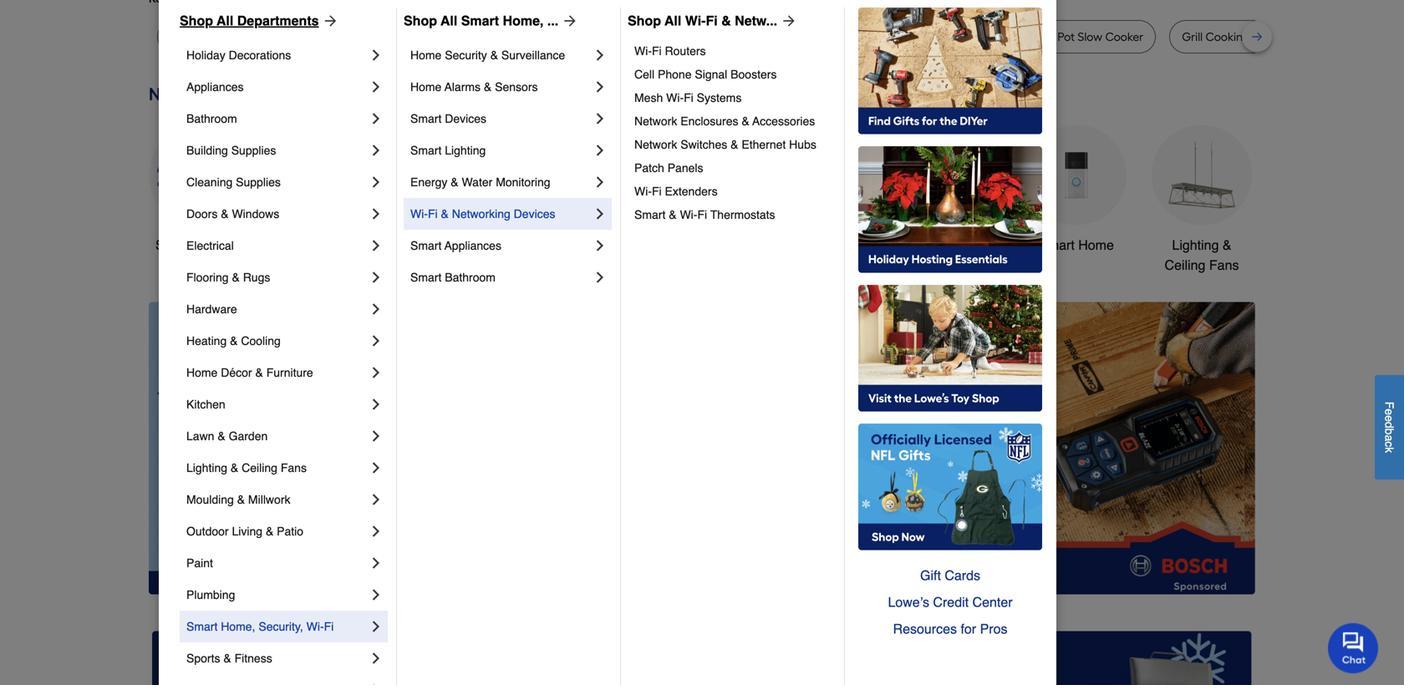 Task type: locate. For each thing, give the bounding box(es) containing it.
christmas decorations link
[[525, 125, 625, 275]]

fi right security,
[[324, 620, 334, 634]]

shop up 'slow cooker'
[[180, 13, 213, 28]]

christmas decorations
[[539, 237, 611, 273]]

0 horizontal spatial cooker
[[197, 30, 236, 44]]

smart for smart home
[[1039, 237, 1075, 253]]

ceiling
[[1165, 257, 1206, 273], [242, 461, 278, 475]]

gift cards link
[[859, 563, 1042, 589]]

3 slow from the left
[[1078, 30, 1103, 44]]

1 horizontal spatial cooking
[[1206, 30, 1251, 44]]

2 horizontal spatial cooker
[[1106, 30, 1144, 44]]

2 tools from the left
[[830, 237, 861, 253]]

outdoor up equipment
[[778, 237, 826, 253]]

0 vertical spatial devices
[[445, 112, 487, 125]]

home for home alarms & sensors
[[410, 80, 442, 94]]

resources for pros link
[[859, 616, 1042, 643]]

arrow right image up "crock pot cooking pot"
[[778, 13, 798, 29]]

cooker up holiday
[[197, 30, 236, 44]]

lighting & ceiling fans
[[1165, 237, 1239, 273], [186, 461, 307, 475]]

1 vertical spatial lighting
[[1172, 237, 1219, 253]]

wi- down patch at top left
[[635, 185, 652, 198]]

2 vertical spatial lighting
[[186, 461, 227, 475]]

1 horizontal spatial fans
[[1210, 257, 1239, 273]]

smart bathroom
[[410, 271, 496, 284]]

chevron right image for electrical
[[368, 237, 385, 254]]

fans
[[1210, 257, 1239, 273], [281, 461, 307, 475]]

wi- down energy at the left top of page
[[410, 207, 428, 221]]

sensors
[[495, 80, 538, 94]]

decorations for christmas
[[539, 257, 611, 273]]

arrow right image inside shop all wi-fi & netw... link
[[778, 13, 798, 29]]

0 vertical spatial fans
[[1210, 257, 1239, 273]]

0 horizontal spatial fans
[[281, 461, 307, 475]]

2 pot from the left
[[806, 30, 823, 44]]

accessories
[[753, 115, 815, 128]]

warmer
[[689, 30, 733, 44]]

& inside outdoor tools & equipment
[[865, 237, 874, 253]]

e
[[1383, 409, 1397, 416], [1383, 416, 1397, 422]]

1 horizontal spatial outdoor
[[778, 237, 826, 253]]

2 slow from the left
[[396, 30, 420, 44]]

home security & surveillance link
[[410, 39, 592, 71]]

1 vertical spatial ceiling
[[242, 461, 278, 475]]

0 horizontal spatial tools
[[434, 237, 465, 253]]

2 crock from the left
[[772, 30, 803, 44]]

doors
[[186, 207, 218, 221]]

1 arrow right image from the left
[[319, 13, 339, 29]]

fi down food
[[652, 44, 662, 58]]

chevron right image for doors & windows
[[368, 206, 385, 222]]

all inside "link"
[[190, 237, 205, 253]]

1 horizontal spatial bathroom link
[[901, 125, 1002, 255]]

arrow right image
[[319, 13, 339, 29], [559, 13, 579, 29], [778, 13, 798, 29]]

supplies for cleaning supplies
[[236, 176, 281, 189]]

fi up warmer
[[706, 13, 718, 28]]

2 arrow right image from the left
[[559, 13, 579, 29]]

0 horizontal spatial slow
[[170, 30, 195, 44]]

electrical
[[186, 239, 234, 252]]

wi-fi & networking devices
[[410, 207, 555, 221]]

lowe's
[[888, 595, 930, 610]]

outdoor tools & equipment link
[[776, 125, 876, 275]]

smart lighting
[[410, 144, 486, 157]]

1 vertical spatial home,
[[221, 620, 255, 634]]

chevron right image for bathroom
[[368, 110, 385, 127]]

officially licensed n f l gifts. shop now. image
[[859, 424, 1042, 551]]

3 shop from the left
[[628, 13, 661, 28]]

1 horizontal spatial cooker
[[423, 30, 462, 44]]

0 horizontal spatial outdoor
[[186, 525, 229, 538]]

all up food
[[665, 13, 682, 28]]

3 arrow right image from the left
[[778, 13, 798, 29]]

1 vertical spatial devices
[[514, 207, 555, 221]]

2 horizontal spatial slow
[[1078, 30, 1103, 44]]

shop
[[155, 237, 187, 253]]

smart inside smart appliances link
[[410, 239, 442, 252]]

0 vertical spatial appliances
[[186, 80, 244, 94]]

3 pot from the left
[[873, 30, 890, 44]]

shop for shop all wi-fi & netw...
[[628, 13, 661, 28]]

building
[[186, 144, 228, 157]]

2 vertical spatial bathroom
[[445, 271, 496, 284]]

smart home, security, wi-fi
[[186, 620, 334, 634]]

1 horizontal spatial arrow right image
[[559, 13, 579, 29]]

1 vertical spatial bathroom
[[922, 237, 980, 253]]

paint link
[[186, 548, 368, 579]]

appliances down holiday
[[186, 80, 244, 94]]

patio
[[277, 525, 304, 538]]

fi down the extenders
[[698, 208, 707, 222]]

decorations for holiday
[[229, 48, 291, 62]]

0 horizontal spatial crock
[[274, 30, 305, 44]]

1 horizontal spatial bathroom
[[445, 271, 496, 284]]

0 horizontal spatial lighting & ceiling fans
[[186, 461, 307, 475]]

0 horizontal spatial shop
[[180, 13, 213, 28]]

wi-fi extenders
[[635, 185, 718, 198]]

fi down energy at the left top of page
[[428, 207, 438, 221]]

1 vertical spatial supplies
[[236, 176, 281, 189]]

crock for crock pot slow cooker
[[1024, 30, 1055, 44]]

crock down departments
[[274, 30, 305, 44]]

arrow right image
[[1225, 448, 1241, 465]]

home décor & furniture link
[[186, 357, 368, 389]]

smart inside smart bathroom link
[[410, 271, 442, 284]]

shop up triple slow cooker
[[404, 13, 437, 28]]

1 horizontal spatial appliances
[[445, 239, 502, 252]]

paint
[[186, 557, 213, 570]]

wi- down phone
[[666, 91, 684, 104]]

home for home décor & furniture
[[186, 366, 218, 380]]

2 network from the top
[[635, 138, 677, 151]]

1 horizontal spatial ceiling
[[1165, 257, 1206, 273]]

cooker left grill
[[1106, 30, 1144, 44]]

fi down patch at top left
[[652, 185, 662, 198]]

all for smart
[[441, 13, 458, 28]]

smart appliances
[[410, 239, 502, 252]]

1 horizontal spatial crock
[[772, 30, 803, 44]]

network inside 'link'
[[635, 138, 677, 151]]

shop all departments link
[[180, 11, 339, 31]]

...
[[547, 13, 559, 28]]

1 cooking from the left
[[826, 30, 870, 44]]

1 vertical spatial lighting & ceiling fans
[[186, 461, 307, 475]]

1 tools from the left
[[434, 237, 465, 253]]

up to 30 percent off select grills and accessories. image
[[903, 631, 1252, 686]]

fi inside wi-fi extenders link
[[652, 185, 662, 198]]

0 horizontal spatial cooking
[[826, 30, 870, 44]]

moulding
[[186, 493, 234, 507]]

supplies up windows
[[236, 176, 281, 189]]

decorations down christmas
[[539, 257, 611, 273]]

chevron right image for moulding & millwork
[[368, 492, 385, 508]]

home, up microwave
[[503, 13, 544, 28]]

chevron right image
[[592, 47, 609, 64], [368, 79, 385, 95], [592, 110, 609, 127], [368, 142, 385, 159], [592, 142, 609, 159], [368, 206, 385, 222], [592, 237, 609, 254], [368, 269, 385, 286], [368, 333, 385, 349], [368, 364, 385, 381], [368, 396, 385, 413], [368, 492, 385, 508], [368, 555, 385, 572], [368, 587, 385, 604], [368, 619, 385, 635], [368, 650, 385, 667]]

crock right the instant pot
[[1024, 30, 1055, 44]]

0 horizontal spatial decorations
[[229, 48, 291, 62]]

tools up "smart bathroom"
[[434, 237, 465, 253]]

crock
[[274, 30, 305, 44], [772, 30, 803, 44], [1024, 30, 1055, 44]]

outdoor for outdoor tools & equipment
[[778, 237, 826, 253]]

e up d
[[1383, 409, 1397, 416]]

0 vertical spatial network
[[635, 115, 677, 128]]

extenders
[[665, 185, 718, 198]]

arrow right image inside shop all departments link
[[319, 13, 339, 29]]

mesh
[[635, 91, 663, 104]]

patch panels link
[[635, 156, 833, 180]]

supplies for building supplies
[[231, 144, 276, 157]]

chevron right image for lawn & garden
[[368, 428, 385, 445]]

4 pot from the left
[[968, 30, 985, 44]]

devices down alarms
[[445, 112, 487, 125]]

1 horizontal spatial shop
[[404, 13, 437, 28]]

advertisement region
[[446, 302, 1256, 598]]

home, up the sports & fitness
[[221, 620, 255, 634]]

1 vertical spatial network
[[635, 138, 677, 151]]

netw...
[[735, 13, 778, 28]]

chevron right image for home security & surveillance
[[592, 47, 609, 64]]

smart for smart & wi-fi thermostats
[[635, 208, 666, 222]]

0 vertical spatial supplies
[[231, 144, 276, 157]]

networking
[[452, 207, 511, 221]]

0 vertical spatial lighting & ceiling fans
[[1165, 237, 1239, 273]]

smart appliances link
[[410, 230, 592, 262]]

0 vertical spatial lighting
[[445, 144, 486, 157]]

pot
[[308, 30, 325, 44], [806, 30, 823, 44], [873, 30, 890, 44], [968, 30, 985, 44], [1058, 30, 1075, 44]]

smart & wi-fi thermostats link
[[635, 203, 833, 227]]

shop all deals link
[[149, 125, 249, 255]]

ethernet
[[742, 138, 786, 151]]

2 horizontal spatial arrow right image
[[778, 13, 798, 29]]

arrow right image up microwave countertop
[[559, 13, 579, 29]]

1 crock from the left
[[274, 30, 305, 44]]

holiday hosting essentials. image
[[859, 146, 1042, 273]]

1 e from the top
[[1383, 409, 1397, 416]]

security,
[[259, 620, 303, 634]]

0 horizontal spatial bathroom
[[186, 112, 237, 125]]

arrow right image up crock pot on the top left of page
[[319, 13, 339, 29]]

shop all wi-fi & netw... link
[[628, 11, 798, 31]]

b
[[1383, 429, 1397, 435]]

tools
[[434, 237, 465, 253], [830, 237, 861, 253]]

hardware
[[186, 303, 237, 316]]

e up b
[[1383, 416, 1397, 422]]

home alarms & sensors link
[[410, 71, 592, 103]]

1 horizontal spatial tools
[[830, 237, 861, 253]]

slow
[[170, 30, 195, 44], [396, 30, 420, 44], [1078, 30, 1103, 44]]

shop inside shop all departments link
[[180, 13, 213, 28]]

shop for shop all smart home, ...
[[404, 13, 437, 28]]

cooker up the security
[[423, 30, 462, 44]]

chevron right image for smart bathroom
[[592, 269, 609, 286]]

all for departments
[[217, 13, 233, 28]]

supplies up cleaning supplies
[[231, 144, 276, 157]]

switches
[[681, 138, 728, 151]]

all up 'slow cooker'
[[217, 13, 233, 28]]

shop inside shop all wi-fi & netw... link
[[628, 13, 661, 28]]

lighting
[[445, 144, 486, 157], [1172, 237, 1219, 253], [186, 461, 227, 475]]

1 slow from the left
[[170, 30, 195, 44]]

1 vertical spatial fans
[[281, 461, 307, 475]]

triple slow cooker
[[364, 30, 462, 44]]

chevron right image
[[368, 47, 385, 64], [592, 79, 609, 95], [368, 110, 385, 127], [368, 174, 385, 191], [592, 174, 609, 191], [592, 206, 609, 222], [368, 237, 385, 254], [592, 269, 609, 286], [368, 301, 385, 318], [368, 428, 385, 445], [368, 460, 385, 477], [368, 523, 385, 540], [368, 682, 385, 686]]

tools inside outdoor tools & equipment
[[830, 237, 861, 253]]

2 horizontal spatial lighting
[[1172, 237, 1219, 253]]

2 horizontal spatial bathroom
[[922, 237, 980, 253]]

crock down netw...
[[772, 30, 803, 44]]

chevron right image for outdoor living & patio
[[368, 523, 385, 540]]

chevron right image for building supplies
[[368, 142, 385, 159]]

c
[[1383, 442, 1397, 447]]

all right shop at the left top of the page
[[190, 237, 205, 253]]

2 horizontal spatial crock
[[1024, 30, 1055, 44]]

3 crock from the left
[[1024, 30, 1055, 44]]

devices down "monitoring"
[[514, 207, 555, 221]]

0 vertical spatial decorations
[[229, 48, 291, 62]]

scroll to item #4 image
[[889, 565, 929, 571]]

1 pot from the left
[[308, 30, 325, 44]]

decorations down shop all departments link
[[229, 48, 291, 62]]

0 vertical spatial lighting & ceiling fans link
[[1152, 125, 1252, 275]]

0 vertical spatial outdoor
[[778, 237, 826, 253]]

network switches & ethernet hubs link
[[635, 133, 833, 156]]

moulding & millwork link
[[186, 484, 368, 516]]

devices
[[445, 112, 487, 125], [514, 207, 555, 221]]

mesh wi-fi systems link
[[635, 86, 833, 110]]

fi inside shop all wi-fi & netw... link
[[706, 13, 718, 28]]

arrow right image inside shop all smart home, ... link
[[559, 13, 579, 29]]

shop inside shop all smart home, ... link
[[404, 13, 437, 28]]

appliances down networking
[[445, 239, 502, 252]]

bathroom
[[186, 112, 237, 125], [922, 237, 980, 253], [445, 271, 496, 284]]

chevron right image for plumbing
[[368, 587, 385, 604]]

network up patch at top left
[[635, 138, 677, 151]]

smart inside smart home link
[[1039, 237, 1075, 253]]

decorations
[[229, 48, 291, 62], [539, 257, 611, 273]]

1 vertical spatial appliances
[[445, 239, 502, 252]]

rack
[[1350, 30, 1376, 44]]

equipment
[[794, 257, 858, 273]]

crock for crock pot cooking pot
[[772, 30, 803, 44]]

chevron right image for smart lighting
[[592, 142, 609, 159]]

outdoor inside outdoor tools & equipment
[[778, 237, 826, 253]]

0 horizontal spatial lighting & ceiling fans link
[[186, 452, 368, 484]]

network down mesh
[[635, 115, 677, 128]]

1 horizontal spatial slow
[[396, 30, 420, 44]]

& inside 'link'
[[731, 138, 739, 151]]

shop up food
[[628, 13, 661, 28]]

chevron right image for smart devices
[[592, 110, 609, 127]]

5 pot from the left
[[1058, 30, 1075, 44]]

bathroom link
[[186, 103, 368, 135], [901, 125, 1002, 255]]

tools up equipment
[[830, 237, 861, 253]]

chat invite button image
[[1328, 623, 1379, 674]]

0 horizontal spatial devices
[[445, 112, 487, 125]]

shop all deals
[[155, 237, 242, 253]]

1 vertical spatial decorations
[[539, 257, 611, 273]]

outdoor living & patio link
[[186, 516, 368, 548]]

chevron right image for hardware
[[368, 301, 385, 318]]

smart & wi-fi thermostats
[[635, 208, 775, 222]]

appliances
[[186, 80, 244, 94], [445, 239, 502, 252]]

lowe's credit center
[[888, 595, 1013, 610]]

outdoor living & patio
[[186, 525, 304, 538]]

chevron right image for wi-fi & networking devices
[[592, 206, 609, 222]]

outdoor down the moulding
[[186, 525, 229, 538]]

1 horizontal spatial decorations
[[539, 257, 611, 273]]

cooking
[[826, 30, 870, 44], [1206, 30, 1251, 44]]

garden
[[229, 430, 268, 443]]

triple
[[364, 30, 393, 44]]

1 network from the top
[[635, 115, 677, 128]]

smart inside smart home, security, wi-fi link
[[186, 620, 218, 634]]

smart inside smart devices link
[[410, 112, 442, 125]]

0 vertical spatial home,
[[503, 13, 544, 28]]

2 horizontal spatial shop
[[628, 13, 661, 28]]

2 shop from the left
[[404, 13, 437, 28]]

pros
[[980, 622, 1008, 637]]

1 vertical spatial outdoor
[[186, 525, 229, 538]]

shop all departments
[[180, 13, 319, 28]]

1 shop from the left
[[180, 13, 213, 28]]

rugs
[[243, 271, 270, 284]]

cards
[[945, 568, 981, 584]]

cleaning supplies link
[[186, 166, 368, 198]]

a
[[1383, 435, 1397, 442]]

outdoor for outdoor living & patio
[[186, 525, 229, 538]]

wi- down the extenders
[[680, 208, 698, 222]]

all up the security
[[441, 13, 458, 28]]

sports
[[186, 652, 220, 665]]

0 horizontal spatial arrow right image
[[319, 13, 339, 29]]

wi-fi extenders link
[[635, 180, 833, 203]]

fi down phone
[[684, 91, 694, 104]]

0 horizontal spatial appliances
[[186, 80, 244, 94]]

1 horizontal spatial home,
[[503, 13, 544, 28]]

millwork
[[248, 493, 290, 507]]

fi inside smart home, security, wi-fi link
[[324, 620, 334, 634]]

energy & water monitoring
[[410, 176, 551, 189]]



Task type: vqa. For each thing, say whether or not it's contained in the screenshot.
Animal
no



Task type: describe. For each thing, give the bounding box(es) containing it.
chevron right image for smart appliances
[[592, 237, 609, 254]]

chevron right image for appliances
[[368, 79, 385, 95]]

recommended searches for you heading
[[149, 0, 1256, 7]]

fi inside mesh wi-fi systems link
[[684, 91, 694, 104]]

smart for smart appliances
[[410, 239, 442, 252]]

electrical link
[[186, 230, 368, 262]]

holiday decorations link
[[186, 39, 368, 71]]

living
[[232, 525, 263, 538]]

energy & water monitoring link
[[410, 166, 592, 198]]

fi inside the smart & wi-fi thermostats link
[[698, 208, 707, 222]]

0 horizontal spatial home,
[[221, 620, 255, 634]]

fi inside wi-fi & networking devices link
[[428, 207, 438, 221]]

network for network enclosures & accessories
[[635, 115, 677, 128]]

network enclosures & accessories
[[635, 115, 815, 128]]

smart home
[[1039, 237, 1114, 253]]

0 horizontal spatial lighting
[[186, 461, 227, 475]]

2 e from the top
[[1383, 416, 1397, 422]]

kitchen link
[[186, 389, 368, 421]]

departments
[[237, 13, 319, 28]]

arrow right image for shop all departments
[[319, 13, 339, 29]]

home for home security & surveillance
[[410, 48, 442, 62]]

signal
[[695, 68, 728, 81]]

f
[[1383, 402, 1397, 409]]

pot for crock pot slow cooker
[[1058, 30, 1075, 44]]

microwave
[[500, 30, 558, 44]]

shop these last-minute gifts. $99 or less. quantities are limited and won't last. image
[[149, 302, 419, 595]]

smart devices link
[[410, 103, 592, 135]]

phone
[[658, 68, 692, 81]]

flooring
[[186, 271, 229, 284]]

lowe's credit center link
[[859, 589, 1042, 616]]

boosters
[[731, 68, 777, 81]]

panels
[[668, 161, 703, 175]]

chevron right image for flooring & rugs
[[368, 269, 385, 286]]

kitchen
[[186, 398, 225, 411]]

cell phone signal boosters
[[635, 68, 777, 81]]

heating
[[186, 334, 227, 348]]

arrow right image for shop all smart home, ...
[[559, 13, 579, 29]]

smart for smart lighting
[[410, 144, 442, 157]]

0 horizontal spatial bathroom link
[[186, 103, 368, 135]]

smart home link
[[1027, 125, 1127, 255]]

wi-fi routers link
[[635, 39, 833, 63]]

f e e d b a c k button
[[1375, 375, 1404, 480]]

gift
[[920, 568, 941, 584]]

flooring & rugs
[[186, 271, 270, 284]]

shop for shop all departments
[[180, 13, 213, 28]]

food
[[660, 30, 687, 44]]

2 cooker from the left
[[423, 30, 462, 44]]

crock pot slow cooker
[[1024, 30, 1144, 44]]

1 horizontal spatial lighting & ceiling fans link
[[1152, 125, 1252, 275]]

scroll to item #5 image
[[929, 565, 969, 571]]

resources
[[893, 622, 957, 637]]

warming
[[1298, 30, 1347, 44]]

chevron right image for lighting & ceiling fans
[[368, 460, 385, 477]]

grill
[[1182, 30, 1203, 44]]

wi- up food warmer
[[685, 13, 706, 28]]

moulding & millwork
[[186, 493, 290, 507]]

f e e d b a c k
[[1383, 402, 1397, 453]]

all for wi-
[[665, 13, 682, 28]]

chevron right image for holiday decorations
[[368, 47, 385, 64]]

smart for smart home, security, wi-fi
[[186, 620, 218, 634]]

visit the lowe's toy shop. image
[[859, 285, 1042, 412]]

credit
[[933, 595, 969, 610]]

all for deals
[[190, 237, 205, 253]]

1 horizontal spatial lighting
[[445, 144, 486, 157]]

wi-fi routers
[[635, 44, 706, 58]]

network for network switches & ethernet hubs
[[635, 138, 677, 151]]

sports & fitness link
[[186, 643, 368, 675]]

patch
[[635, 161, 664, 175]]

hardware link
[[186, 293, 368, 325]]

instant
[[929, 30, 965, 44]]

chevron right image for paint
[[368, 555, 385, 572]]

chevron right image for sports & fitness
[[368, 650, 385, 667]]

home alarms & sensors
[[410, 80, 538, 94]]

arrow right image for shop all wi-fi & netw...
[[778, 13, 798, 29]]

new deals every day during 25 days of deals image
[[149, 80, 1256, 108]]

1 horizontal spatial lighting & ceiling fans
[[1165, 237, 1239, 273]]

christmas
[[545, 237, 605, 253]]

lawn
[[186, 430, 214, 443]]

chevron right image for smart home, security, wi-fi
[[368, 619, 385, 635]]

crock for crock pot
[[274, 30, 305, 44]]

for
[[961, 622, 977, 637]]

get up to 2 free select tools or batteries when you buy 1 with select purchases. image
[[152, 631, 501, 686]]

heating & cooling
[[186, 334, 281, 348]]

cleaning supplies
[[186, 176, 281, 189]]

smart inside shop all smart home, ... link
[[461, 13, 499, 28]]

water
[[462, 176, 493, 189]]

countertop
[[561, 30, 622, 44]]

lawn & garden link
[[186, 421, 368, 452]]

lawn & garden
[[186, 430, 268, 443]]

1 horizontal spatial devices
[[514, 207, 555, 221]]

chevron right image for home décor & furniture
[[368, 364, 385, 381]]

1 vertical spatial lighting & ceiling fans link
[[186, 452, 368, 484]]

pot for crock pot cooking pot
[[806, 30, 823, 44]]

wi-fi & networking devices link
[[410, 198, 592, 230]]

home décor & furniture
[[186, 366, 313, 380]]

center
[[973, 595, 1013, 610]]

network enclosures & accessories link
[[635, 110, 833, 133]]

monitoring
[[496, 176, 551, 189]]

hubs
[[789, 138, 817, 151]]

shop all smart home, ...
[[404, 13, 559, 28]]

up to 35 percent off select small appliances. image
[[528, 631, 877, 686]]

windows
[[232, 207, 279, 221]]

fi inside "wi-fi routers" link
[[652, 44, 662, 58]]

smart devices
[[410, 112, 487, 125]]

deals
[[208, 237, 242, 253]]

smart for smart devices
[[410, 112, 442, 125]]

shop all wi-fi & netw...
[[628, 13, 778, 28]]

décor
[[221, 366, 252, 380]]

2 cooking from the left
[[1206, 30, 1251, 44]]

find gifts for the diyer. image
[[859, 8, 1042, 135]]

3 cooker from the left
[[1106, 30, 1144, 44]]

1 cooker from the left
[[197, 30, 236, 44]]

chevron right image for home alarms & sensors
[[592, 79, 609, 95]]

wi- up cell
[[635, 44, 652, 58]]

flooring & rugs link
[[186, 262, 368, 293]]

sports & fitness
[[186, 652, 272, 665]]

plumbing
[[186, 589, 235, 602]]

chevron right image for heating & cooling
[[368, 333, 385, 349]]

0 vertical spatial ceiling
[[1165, 257, 1206, 273]]

k
[[1383, 447, 1397, 453]]

pot for instant pot
[[968, 30, 985, 44]]

chevron right image for kitchen
[[368, 396, 385, 413]]

smart for smart bathroom
[[410, 271, 442, 284]]

crock pot cooking pot
[[772, 30, 890, 44]]

0 horizontal spatial ceiling
[[242, 461, 278, 475]]

appliances link
[[186, 71, 368, 103]]

scroll to item #2 element
[[805, 563, 849, 573]]

tools link
[[400, 125, 500, 255]]

pot for crock pot
[[308, 30, 325, 44]]

plumbing link
[[186, 579, 368, 611]]

0 vertical spatial bathroom
[[186, 112, 237, 125]]

chevron right image for energy & water monitoring
[[592, 174, 609, 191]]

bathroom inside smart bathroom link
[[445, 271, 496, 284]]

chevron right image for cleaning supplies
[[368, 174, 385, 191]]

thermostats
[[710, 208, 775, 222]]

furniture
[[266, 366, 313, 380]]

outdoor tools & equipment
[[778, 237, 874, 273]]

wi- right security,
[[307, 620, 324, 634]]

grill cooking grate & warming rack
[[1182, 30, 1376, 44]]



